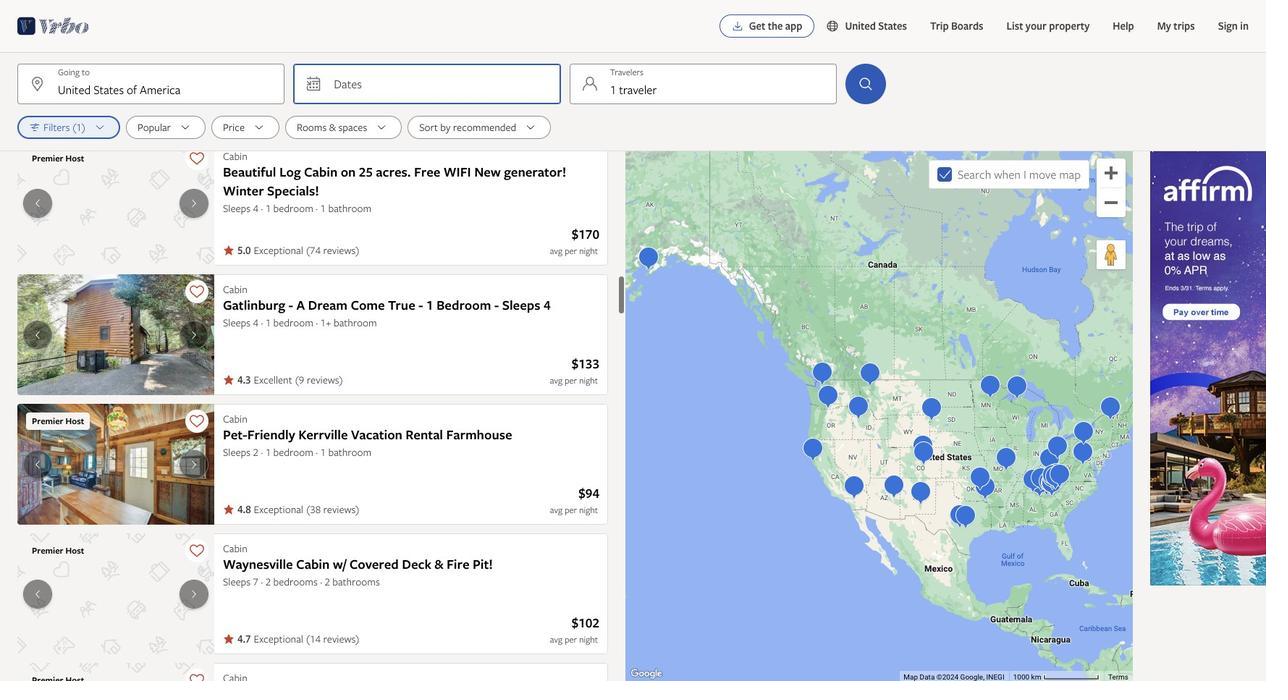 Task type: vqa. For each thing, say whether or not it's contained in the screenshot.


Task type: describe. For each thing, give the bounding box(es) containing it.
property
[[1049, 19, 1090, 33]]

search
[[958, 167, 992, 182]]

true
[[388, 296, 415, 314]]

(38
[[306, 503, 321, 516]]

1 - from the left
[[289, 296, 293, 314]]

avg for $170
[[550, 245, 563, 257]]

bathroom inside cabin pet-friendly kerrville vacation rental farmhouse sleeps 2 · 1 bedroom · 1 bathroom
[[328, 445, 372, 459]]

united for united states
[[845, 19, 876, 33]]

premier host for waynesville cabin w/ covered deck & fire pit!
[[32, 545, 84, 557]]

cabin for pet-
[[223, 412, 248, 426]]

3 - from the left
[[494, 296, 499, 314]]

4.8 exceptional (38 reviews)
[[238, 503, 360, 516]]

· down kerrville
[[316, 445, 318, 459]]

cabin left on
[[304, 163, 338, 181]]

when
[[994, 167, 1021, 182]]

in
[[1241, 19, 1249, 33]]

per for $94
[[565, 504, 577, 516]]

$102
[[572, 614, 600, 632]]

filters (1)
[[43, 120, 85, 134]]

per for $170
[[565, 245, 577, 257]]

of
[[127, 82, 137, 98]]

list your property link
[[995, 12, 1102, 41]]

cabin pet-friendly kerrville vacation rental farmhouse sleeps 2 · 1 bedroom · 1 bathroom
[[223, 412, 512, 459]]

rooms & spaces button
[[285, 116, 402, 139]]

beautiful black bear lodge on 23 acres! image
[[17, 141, 214, 266]]

list your property
[[1007, 19, 1090, 33]]

vrbo logo image
[[17, 14, 89, 38]]

premier for beautiful
[[32, 152, 63, 164]]

1 traveler button
[[570, 64, 837, 104]]

kerrville
[[298, 426, 348, 444]]

4 for sleeps
[[253, 316, 259, 329]]

avg for $133
[[550, 374, 563, 387]]

pit!
[[473, 555, 493, 573]]

1 down friendly
[[266, 445, 271, 459]]

bedroom for -
[[273, 316, 313, 329]]

premier host for pet-friendly kerrville vacation rental farmhouse
[[32, 415, 84, 427]]

specials!
[[267, 182, 319, 200]]

(14
[[306, 632, 321, 646]]

per for $133
[[565, 374, 577, 387]]

avg for $102
[[550, 634, 563, 646]]

gatlinburg
[[223, 296, 285, 314]]

list
[[1007, 19, 1024, 33]]

· left "1+"
[[316, 316, 318, 329]]

cabin waynesville cabin w/ covered deck & fire pit! sleeps 7 · 2 bedrooms · 2 bathrooms
[[223, 542, 493, 589]]

reviews) for vacation
[[323, 503, 360, 516]]

bedroom
[[437, 296, 491, 314]]

small image
[[827, 20, 845, 33]]

premier for waynesville
[[32, 545, 63, 557]]

rooms
[[297, 120, 327, 134]]

per for $102
[[565, 634, 577, 646]]

my
[[1158, 19, 1172, 33]]

7
[[253, 575, 259, 589]]

night for $102
[[579, 634, 598, 646]]

show next image for pet-friendly kerrville vacation rental farmhouse image
[[185, 459, 203, 470]]

sign
[[1218, 19, 1238, 33]]

united states
[[845, 19, 907, 33]]

price button
[[211, 116, 280, 139]]

pet-
[[223, 426, 247, 444]]

recommended
[[453, 120, 516, 134]]

covered
[[350, 555, 399, 573]]

states for united states
[[879, 19, 907, 33]]

fire
[[447, 555, 470, 573]]

sleeps down gatlinburg
[[223, 316, 251, 329]]

bedroom inside cabin pet-friendly kerrville vacation rental farmhouse sleeps 2 · 1 bedroom · 1 bathroom
[[273, 445, 313, 459]]

5.0
[[238, 243, 251, 257]]

sort by recommended button
[[408, 116, 551, 139]]

beautiful
[[223, 163, 276, 181]]

xsmall image for beautiful log cabin on 25 acres. free wifi new generator! winter specials!
[[223, 245, 235, 256]]

$102 avg per night
[[550, 614, 600, 646]]

show next image for beautiful log cabin on 25 acres. free wifi new generator!  
winter specials! image
[[185, 198, 203, 209]]

waynesville vacation rental | 2br | 2ba | 1,100 sq ft | steps required image
[[17, 534, 214, 655]]

show previous image for beautiful log cabin on 25 acres. free wifi new generator!  
winter specials! image
[[29, 198, 46, 209]]

$170 avg per night
[[550, 225, 600, 257]]

vacation
[[351, 426, 403, 444]]

america
[[140, 82, 181, 98]]

trip boards
[[930, 19, 984, 33]]

1 horizontal spatial 2
[[266, 575, 271, 589]]

host for beautiful
[[65, 152, 84, 164]]

sleeps inside cabin pet-friendly kerrville vacation rental farmhouse sleeps 2 · 1 bedroom · 1 bathroom
[[223, 445, 251, 459]]

reviews) for dream
[[307, 373, 343, 387]]

rental
[[406, 426, 443, 444]]

group containing beautiful log cabin on 25 acres. free wifi new generator! winter specials!
[[0, 0, 626, 681]]

wifi
[[444, 163, 471, 181]]

cabin gatlinburg - a dream come true - 1 bedroom - sleeps 4 sleeps 4 · 1 bedroom · 1+ bathroom
[[223, 282, 551, 329]]

get the app
[[749, 19, 803, 33]]

sort by recommended
[[419, 120, 516, 134]]

bathrooms
[[333, 575, 380, 589]]

night for $133
[[579, 374, 598, 387]]

come
[[351, 296, 385, 314]]

filters (1) button
[[17, 116, 120, 139]]

host for pet-
[[65, 415, 84, 427]]

xsmall image for waynesville cabin w/ covered deck & fire pit!
[[223, 634, 235, 645]]

farmhouse
[[446, 426, 512, 444]]

$133 avg per night
[[550, 355, 600, 387]]

on
[[341, 163, 356, 181]]

my trips
[[1158, 19, 1195, 33]]

spaces
[[339, 120, 367, 134]]

$94 avg per night
[[550, 484, 600, 516]]

(9
[[295, 373, 304, 387]]

& inside cabin waynesville cabin w/ covered deck & fire pit! sleeps 7 · 2 bedrooms · 2 bathrooms
[[435, 555, 444, 573]]

filters
[[43, 120, 70, 134]]

host for waynesville
[[65, 545, 84, 557]]

get the app link
[[720, 14, 815, 38]]

night for $94
[[579, 504, 598, 516]]

new
[[474, 163, 501, 181]]

w/
[[333, 555, 346, 573]]

(74
[[306, 243, 321, 257]]

trips
[[1174, 19, 1195, 33]]

cabin up bedrooms
[[296, 555, 330, 573]]

reviews) for covered
[[323, 632, 360, 646]]

generator!
[[504, 163, 566, 181]]

· down friendly
[[261, 445, 263, 459]]



Task type: locate. For each thing, give the bounding box(es) containing it.
show next image for waynesville cabin w/ covered deck & fire pit! image
[[185, 588, 203, 600]]

reviews) right (14
[[323, 632, 360, 646]]

reviews)
[[323, 243, 359, 257], [307, 373, 343, 387], [323, 503, 360, 516], [323, 632, 360, 646]]

sort
[[419, 120, 438, 134]]

cabin down 4.3
[[223, 412, 248, 426]]

2 inside cabin pet-friendly kerrville vacation rental farmhouse sleeps 2 · 1 bedroom · 1 bathroom
[[253, 445, 259, 459]]

0 horizontal spatial united
[[58, 82, 91, 98]]

a
[[296, 296, 305, 314]]

premier down filters
[[32, 152, 63, 164]]

states for united states of america
[[94, 82, 124, 98]]

states left "of"
[[94, 82, 124, 98]]

bedroom down friendly
[[273, 445, 313, 459]]

united inside dropdown button
[[58, 82, 91, 98]]

google image
[[629, 667, 664, 681]]

1 xsmall image from the top
[[223, 374, 235, 386]]

1 vertical spatial &
[[435, 555, 444, 573]]

4 down $170 avg per night at the top
[[544, 296, 551, 314]]

3 exceptional from the top
[[254, 632, 303, 646]]

by
[[441, 120, 451, 134]]

reviews) right (38
[[323, 503, 360, 516]]

boards
[[951, 19, 984, 33]]

1 vertical spatial host
[[65, 415, 84, 427]]

night
[[579, 245, 598, 257], [579, 374, 598, 387], [579, 504, 598, 516], [579, 634, 598, 646]]

0 horizontal spatial 2
[[253, 445, 259, 459]]

reviews) right (9
[[307, 373, 343, 387]]

bathroom inside cabin gatlinburg - a dream come true - 1 bedroom - sleeps 4 sleeps 4 · 1 bedroom · 1+ bathroom
[[334, 316, 377, 329]]

premier host for beautiful log cabin on 25 acres. free wifi new generator! winter specials!
[[32, 152, 84, 164]]

map
[[1060, 167, 1081, 182]]

4 down winter
[[253, 201, 259, 215]]

bathroom inside cabin beautiful log cabin on 25 acres. free wifi new generator! winter specials! sleeps 4 · 1 bedroom · 1 bathroom
[[328, 201, 372, 215]]

reviews) for on
[[323, 243, 359, 257]]

1 down kerrville
[[320, 445, 326, 459]]

0 vertical spatial bedroom
[[273, 201, 313, 215]]

cabin for beautiful
[[223, 149, 248, 163]]

4.3 excellent (9 reviews)
[[238, 373, 343, 387]]

my trips link
[[1146, 12, 1207, 41]]

xsmall image left 4.3
[[223, 374, 235, 386]]

1 avg from the top
[[550, 245, 563, 257]]

2 vertical spatial bedroom
[[273, 445, 313, 459]]

free
[[414, 163, 441, 181]]

states left trip
[[879, 19, 907, 33]]

2 xsmall image from the top
[[223, 634, 235, 645]]

states inside button
[[879, 19, 907, 33]]

- left a
[[289, 296, 293, 314]]

4 for winter
[[253, 201, 259, 215]]

cabin inside cabin gatlinburg - a dream come true - 1 bedroom - sleeps 4 sleeps 4 · 1 bedroom · 1+ bathroom
[[223, 282, 248, 296]]

help
[[1113, 19, 1135, 33]]

1 per from the top
[[565, 245, 577, 257]]

0 vertical spatial united
[[845, 19, 876, 33]]

xsmall image left "4.7"
[[223, 634, 235, 645]]

$94
[[579, 484, 600, 503]]

sign in
[[1218, 19, 1249, 33]]

2 down friendly
[[253, 445, 259, 459]]

4 night from the top
[[579, 634, 598, 646]]

xsmall image left 4.8
[[223, 504, 235, 516]]

1 inside dropdown button
[[610, 82, 616, 98]]

1 bedroom from the top
[[273, 201, 313, 215]]

united for united states of america
[[58, 82, 91, 98]]

sleeps
[[223, 201, 251, 215], [502, 296, 541, 314], [223, 316, 251, 329], [223, 445, 251, 459], [223, 575, 251, 589]]

4.8
[[238, 503, 251, 516]]

per inside $102 avg per night
[[565, 634, 577, 646]]

2 host from the top
[[65, 415, 84, 427]]

2 horizontal spatial 2
[[325, 575, 330, 589]]

xsmall image
[[223, 245, 235, 256], [223, 504, 235, 516]]

· right bedrooms
[[320, 575, 322, 589]]

united inside button
[[845, 19, 876, 33]]

exceptional right "4.7"
[[254, 632, 303, 646]]

search image
[[857, 75, 875, 93]]

get
[[749, 19, 766, 33]]

1 vertical spatial premier
[[32, 415, 63, 427]]

1 vertical spatial united
[[58, 82, 91, 98]]

1 up (74
[[320, 201, 326, 215]]

4 inside cabin beautiful log cabin on 25 acres. free wifi new generator! winter specials! sleeps 4 · 1 bedroom · 1 bathroom
[[253, 201, 259, 215]]

night down $94
[[579, 504, 598, 516]]

1
[[610, 82, 616, 98], [266, 201, 271, 215], [320, 201, 326, 215], [426, 296, 433, 314], [266, 316, 271, 329], [266, 445, 271, 459], [320, 445, 326, 459]]

2 vertical spatial exceptional
[[254, 632, 303, 646]]

2 night from the top
[[579, 374, 598, 387]]

exceptional for ·
[[254, 632, 303, 646]]

united up (1)
[[58, 82, 91, 98]]

your
[[1026, 19, 1047, 33]]

united
[[845, 19, 876, 33], [58, 82, 91, 98]]

bedroom inside cabin beautiful log cabin on 25 acres. free wifi new generator! winter specials! sleeps 4 · 1 bedroom · 1 bathroom
[[273, 201, 313, 215]]

sleeps right bedroom
[[502, 296, 541, 314]]

show next image for gatlinburg - a dream come true - 1 bedroom - sleeps 4 image
[[185, 329, 203, 341]]

0 vertical spatial host
[[65, 152, 84, 164]]

per inside $94 avg per night
[[565, 504, 577, 516]]

sleeps inside cabin beautiful log cabin on 25 acres. free wifi new generator! winter specials! sleeps 4 · 1 bedroom · 1 bathroom
[[223, 201, 251, 215]]

premier up show previous image for waynesville cabin w/ covered deck & fire pit! on the bottom left of page
[[32, 545, 63, 557]]

search when i move map
[[958, 167, 1081, 182]]

2 per from the top
[[565, 374, 577, 387]]

xsmall image for pet-friendly kerrville vacation rental farmhouse
[[223, 504, 235, 516]]

sleeps down pet-
[[223, 445, 251, 459]]

united states button
[[815, 12, 919, 41]]

cabin for waynesville
[[223, 542, 248, 555]]

sleeps inside cabin waynesville cabin w/ covered deck & fire pit! sleeps 7 · 2 bedrooms · 2 bathrooms
[[223, 575, 251, 589]]

1 xsmall image from the top
[[223, 245, 235, 256]]

premier for pet-
[[32, 415, 63, 427]]

download the app button image
[[732, 20, 743, 32]]

premier up show previous image for pet-friendly kerrville vacation rental farmhouse
[[32, 415, 63, 427]]

1 vertical spatial bedroom
[[273, 316, 313, 329]]

premier host up show previous image for waynesville cabin w/ covered deck & fire pit! on the bottom left of page
[[32, 545, 84, 557]]

exceptional for bedroom
[[254, 503, 303, 516]]

map region
[[626, 151, 1133, 681]]

a dream come true image
[[17, 274, 214, 395]]

0 vertical spatial 4
[[253, 201, 259, 215]]

2 xsmall image from the top
[[223, 504, 235, 516]]

&
[[329, 120, 336, 134], [435, 555, 444, 573]]

bathroom down come at top left
[[334, 316, 377, 329]]

4 down gatlinburg
[[253, 316, 259, 329]]

night inside $170 avg per night
[[579, 245, 598, 257]]

bedroom down a
[[273, 316, 313, 329]]

cabin beautiful log cabin on 25 acres. free wifi new generator! winter specials! sleeps 4 · 1 bedroom · 1 bathroom
[[223, 149, 566, 215]]

0 vertical spatial bathroom
[[328, 201, 372, 215]]

1 host from the top
[[65, 152, 84, 164]]

1 vertical spatial bathroom
[[334, 316, 377, 329]]

avg inside $102 avg per night
[[550, 634, 563, 646]]

united states of america button
[[17, 64, 285, 104]]

2 vertical spatial 4
[[253, 316, 259, 329]]

2 vertical spatial premier
[[32, 545, 63, 557]]

night for $170
[[579, 245, 598, 257]]

exceptional
[[254, 243, 303, 257], [254, 503, 303, 516], [254, 632, 303, 646]]

0 vertical spatial xsmall image
[[223, 245, 235, 256]]

group
[[0, 0, 626, 681]]

show previous image for gatlinburg - a dream come true - 1 bedroom - sleeps 4 image
[[29, 329, 46, 341]]

night down $133
[[579, 374, 598, 387]]

3 host from the top
[[65, 545, 84, 557]]

avg for $94
[[550, 504, 563, 516]]

& left spaces
[[329, 120, 336, 134]]

3 premier host from the top
[[32, 545, 84, 557]]

help link
[[1102, 12, 1146, 41]]

· down "specials!"
[[316, 201, 318, 215]]

5.0 exceptional (74 reviews)
[[238, 243, 359, 257]]

· down winter
[[261, 201, 263, 215]]

4.3
[[238, 373, 251, 387]]

0 horizontal spatial &
[[329, 120, 336, 134]]

app
[[786, 19, 803, 33]]

the
[[768, 19, 783, 33]]

1 right 'true' at top left
[[426, 296, 433, 314]]

kerrville vacation rental | 1br | 1ba | stairs required | 640 sq ft image
[[17, 404, 214, 525]]

2 vertical spatial bathroom
[[328, 445, 372, 459]]

traveler
[[619, 82, 657, 98]]

1 exceptional from the top
[[254, 243, 303, 257]]

sleeps left 7
[[223, 575, 251, 589]]

1 traveler
[[610, 82, 657, 98]]

united up search icon
[[845, 19, 876, 33]]

deck
[[402, 555, 432, 573]]

exceptional right 5.0
[[254, 243, 303, 257]]

1 premier host from the top
[[32, 152, 84, 164]]

excellent
[[254, 373, 292, 387]]

- right bedroom
[[494, 296, 499, 314]]

$170
[[572, 225, 600, 243]]

3 premier from the top
[[32, 545, 63, 557]]

exceptional right 4.8
[[254, 503, 303, 516]]

0 horizontal spatial -
[[289, 296, 293, 314]]

premier host
[[32, 152, 84, 164], [32, 415, 84, 427], [32, 545, 84, 557]]

move
[[1029, 167, 1057, 182]]

$133
[[572, 355, 600, 373]]

night inside $102 avg per night
[[579, 634, 598, 646]]

bathroom for on
[[328, 201, 372, 215]]

1 horizontal spatial &
[[435, 555, 444, 573]]

welcome to kozy cabin b! image
[[17, 663, 214, 681]]

2 exceptional from the top
[[254, 503, 303, 516]]

bathroom for dream
[[334, 316, 377, 329]]

bedroom inside cabin gatlinburg - a dream come true - 1 bedroom - sleeps 4 sleeps 4 · 1 bedroom · 1+ bathroom
[[273, 316, 313, 329]]

1 vertical spatial xsmall image
[[223, 504, 235, 516]]

1 horizontal spatial united
[[845, 19, 876, 33]]

2 bedroom from the top
[[273, 316, 313, 329]]

4 avg from the top
[[550, 634, 563, 646]]

night down $102
[[579, 634, 598, 646]]

exceptional for winter
[[254, 243, 303, 257]]

0 vertical spatial states
[[879, 19, 907, 33]]

cabin down 5.0
[[223, 282, 248, 296]]

1 night from the top
[[579, 245, 598, 257]]

premier
[[32, 152, 63, 164], [32, 415, 63, 427], [32, 545, 63, 557]]

2 - from the left
[[419, 296, 423, 314]]

1 left traveler
[[610, 82, 616, 98]]

1 horizontal spatial -
[[419, 296, 423, 314]]

2 left bathrooms
[[325, 575, 330, 589]]

i
[[1024, 167, 1027, 182]]

2 horizontal spatial -
[[494, 296, 499, 314]]

2 avg from the top
[[550, 374, 563, 387]]

avg inside $94 avg per night
[[550, 504, 563, 516]]

show previous image for pet-friendly kerrville vacation rental farmhouse image
[[29, 459, 46, 470]]

& left fire
[[435, 555, 444, 573]]

0 vertical spatial premier
[[32, 152, 63, 164]]

·
[[261, 201, 263, 215], [316, 201, 318, 215], [261, 316, 263, 329], [316, 316, 318, 329], [261, 445, 263, 459], [316, 445, 318, 459], [261, 575, 263, 589], [320, 575, 322, 589]]

price
[[223, 120, 245, 134]]

2 vertical spatial premier host
[[32, 545, 84, 557]]

sleeps down winter
[[223, 201, 251, 215]]

per inside $133 avg per night
[[565, 374, 577, 387]]

0 vertical spatial &
[[329, 120, 336, 134]]

cabin
[[223, 149, 248, 163], [304, 163, 338, 181], [223, 282, 248, 296], [223, 412, 248, 426], [223, 542, 248, 555], [296, 555, 330, 573]]

1 vertical spatial premier host
[[32, 415, 84, 427]]

· down gatlinburg
[[261, 316, 263, 329]]

(1)
[[72, 120, 85, 134]]

xsmall image left 5.0
[[223, 245, 235, 256]]

1 down gatlinburg
[[266, 316, 271, 329]]

- right 'true' at top left
[[419, 296, 423, 314]]

premier host down filters
[[32, 152, 84, 164]]

0 vertical spatial exceptional
[[254, 243, 303, 257]]

bedroom down "specials!"
[[273, 201, 313, 215]]

popular button
[[126, 116, 206, 139]]

waynesville
[[223, 555, 293, 573]]

2
[[253, 445, 259, 459], [266, 575, 271, 589], [325, 575, 330, 589]]

friendly
[[247, 426, 295, 444]]

0 vertical spatial xsmall image
[[223, 374, 235, 386]]

1 vertical spatial exceptional
[[254, 503, 303, 516]]

xsmall image
[[223, 374, 235, 386], [223, 634, 235, 645]]

acres.
[[376, 163, 411, 181]]

-
[[289, 296, 293, 314], [419, 296, 423, 314], [494, 296, 499, 314]]

united states of america
[[58, 82, 181, 98]]

premier host up show previous image for pet-friendly kerrville vacation rental farmhouse
[[32, 415, 84, 427]]

trip boards link
[[919, 12, 995, 41]]

popular
[[138, 120, 171, 134]]

1 vertical spatial xsmall image
[[223, 634, 235, 645]]

1 down "specials!"
[[266, 201, 271, 215]]

1 horizontal spatial states
[[879, 19, 907, 33]]

reviews) right (74
[[323, 243, 359, 257]]

2 vertical spatial host
[[65, 545, 84, 557]]

bathroom down on
[[328, 201, 372, 215]]

bedroom
[[273, 201, 313, 215], [273, 316, 313, 329], [273, 445, 313, 459]]

1 vertical spatial 4
[[544, 296, 551, 314]]

· right 7
[[261, 575, 263, 589]]

states inside dropdown button
[[94, 82, 124, 98]]

cabin down price
[[223, 149, 248, 163]]

3 night from the top
[[579, 504, 598, 516]]

0 vertical spatial premier host
[[32, 152, 84, 164]]

25
[[359, 163, 373, 181]]

night down $170
[[579, 245, 598, 257]]

avg inside $170 avg per night
[[550, 245, 563, 257]]

bedrooms
[[273, 575, 318, 589]]

3 bedroom from the top
[[273, 445, 313, 459]]

bedroom for log
[[273, 201, 313, 215]]

1 premier from the top
[[32, 152, 63, 164]]

rooms & spaces
[[297, 120, 367, 134]]

0 horizontal spatial states
[[94, 82, 124, 98]]

trip
[[930, 19, 949, 33]]

bathroom down kerrville
[[328, 445, 372, 459]]

cabin down 4.8
[[223, 542, 248, 555]]

log
[[279, 163, 301, 181]]

2 right 7
[[266, 575, 271, 589]]

1 vertical spatial states
[[94, 82, 124, 98]]

cabin inside cabin pet-friendly kerrville vacation rental farmhouse sleeps 2 · 1 bedroom · 1 bathroom
[[223, 412, 248, 426]]

1+
[[320, 316, 331, 329]]

xsmall image for gatlinburg - a dream come true - 1 bedroom - sleeps 4
[[223, 374, 235, 386]]

states
[[879, 19, 907, 33], [94, 82, 124, 98]]

night inside $94 avg per night
[[579, 504, 598, 516]]

& inside 'button'
[[329, 120, 336, 134]]

4
[[253, 201, 259, 215], [544, 296, 551, 314], [253, 316, 259, 329]]

4.7
[[238, 632, 251, 646]]

3 per from the top
[[565, 504, 577, 516]]

4 per from the top
[[565, 634, 577, 646]]

show previous image for waynesville cabin w/ covered deck & fire pit! image
[[29, 588, 46, 600]]

3 avg from the top
[[550, 504, 563, 516]]

per inside $170 avg per night
[[565, 245, 577, 257]]

bathroom
[[328, 201, 372, 215], [334, 316, 377, 329], [328, 445, 372, 459]]

2 premier host from the top
[[32, 415, 84, 427]]

cabin for gatlinburg
[[223, 282, 248, 296]]

avg inside $133 avg per night
[[550, 374, 563, 387]]

4.7 exceptional (14 reviews)
[[238, 632, 360, 646]]

night inside $133 avg per night
[[579, 374, 598, 387]]

2 premier from the top
[[32, 415, 63, 427]]



